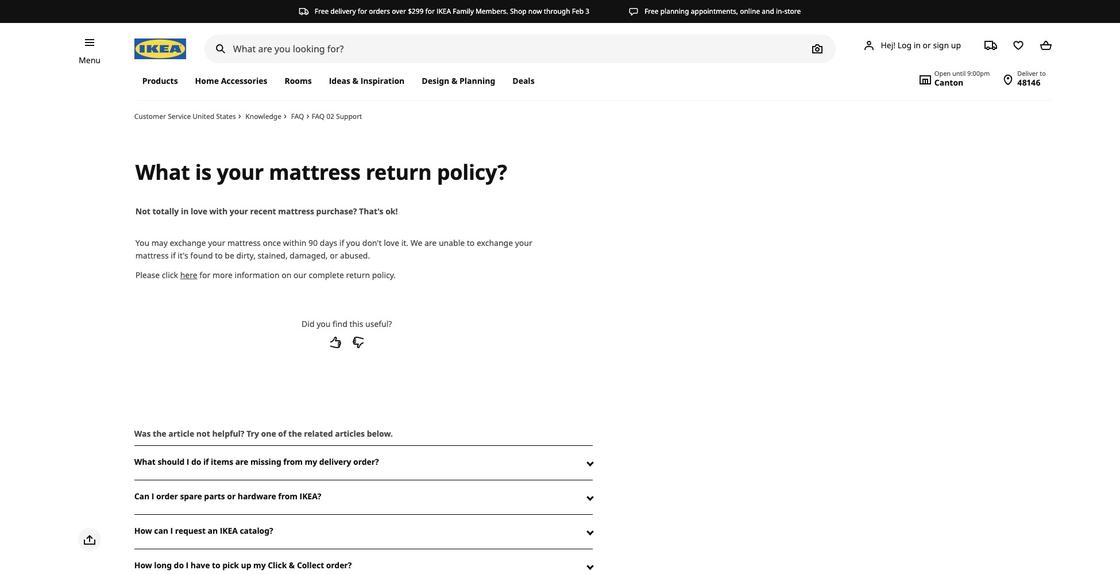 Task type: vqa. For each thing, say whether or not it's contained in the screenshot.
the on
yes



Task type: describe. For each thing, give the bounding box(es) containing it.
did you find this useful?
[[302, 318, 392, 329]]

customer
[[134, 111, 166, 121]]

purchase?
[[316, 206, 357, 217]]

0 horizontal spatial order?
[[326, 560, 352, 571]]

i right should on the left bottom of the page
[[187, 456, 189, 467]]

home accessories link
[[187, 69, 276, 93]]

3
[[586, 6, 590, 16]]

in-
[[776, 6, 785, 16]]

days
[[320, 237, 337, 248]]

or inside you may exchange your mattress once within 90 days if you don't love it. we are unable to exchange your mattress if it's found to be dirty, stained, damaged, or abused.
[[330, 250, 338, 261]]

orders
[[369, 6, 390, 16]]

what for what is your mattress return policy?
[[135, 158, 190, 186]]

open
[[935, 69, 951, 78]]

not
[[196, 428, 210, 439]]

below.
[[367, 428, 393, 439]]

hardware
[[238, 491, 276, 502]]

hej! log in or sign up link
[[849, 34, 975, 57]]

0 vertical spatial delivery
[[331, 6, 356, 16]]

faq 02 support link
[[312, 111, 362, 121]]

policy.
[[372, 269, 396, 280]]

1 vertical spatial return
[[346, 269, 370, 280]]

faq 02 support
[[312, 111, 362, 121]]

in for or
[[914, 39, 921, 50]]

one
[[261, 428, 276, 439]]

faq link
[[291, 111, 304, 121]]

deliver to 48146
[[1018, 69, 1046, 88]]

order
[[156, 491, 178, 502]]

information
[[235, 269, 280, 280]]

sign
[[934, 39, 949, 50]]

store
[[785, 6, 801, 16]]

planning
[[661, 6, 689, 16]]

service
[[168, 111, 191, 121]]

2 horizontal spatial for
[[426, 6, 435, 16]]

did
[[302, 318, 315, 329]]

complete
[[309, 269, 344, 280]]

how can i request an ikea catalog?
[[134, 525, 273, 536]]

1 vertical spatial ikea
[[220, 525, 238, 536]]

$299
[[408, 6, 424, 16]]

0 horizontal spatial &
[[289, 560, 295, 571]]

spare
[[180, 491, 202, 502]]

abused.
[[340, 250, 370, 261]]

free delivery for orders over $299 for ikea family members. shop now through feb 3 link
[[299, 6, 590, 17]]

free planning appointments, online and in-store link
[[629, 6, 801, 17]]

in for love
[[181, 206, 189, 217]]

dirty,
[[236, 250, 256, 261]]

1 the from the left
[[153, 428, 166, 439]]

totally
[[153, 206, 179, 217]]

was
[[134, 428, 151, 439]]

9:00pm
[[968, 69, 990, 78]]

1 horizontal spatial order?
[[353, 456, 379, 467]]

parts
[[204, 491, 225, 502]]

mattress up purchase?
[[269, 158, 361, 186]]

home
[[195, 75, 219, 86]]

90
[[309, 237, 318, 248]]

ideas & inspiration link
[[320, 69, 413, 93]]

ideas & inspiration
[[329, 75, 405, 86]]

1 horizontal spatial do
[[191, 456, 201, 467]]

log
[[898, 39, 912, 50]]

of
[[278, 428, 286, 439]]

1 vertical spatial are
[[235, 456, 248, 467]]

free planning appointments, online and in-store
[[645, 6, 801, 16]]

1 vertical spatial do
[[174, 560, 184, 571]]

faq for faq 'link'
[[291, 111, 304, 121]]

mattress up dirty, at the left top of page
[[228, 237, 261, 248]]

2 the from the left
[[289, 428, 302, 439]]

policy?
[[437, 158, 507, 186]]

design
[[422, 75, 450, 86]]

our
[[294, 269, 307, 280]]

useful?
[[366, 318, 392, 329]]

0 vertical spatial return
[[366, 158, 432, 186]]

0 vertical spatial love
[[191, 206, 207, 217]]

ok!
[[386, 206, 398, 217]]

not
[[135, 206, 150, 217]]

feb
[[572, 6, 584, 16]]

click
[[268, 560, 287, 571]]

0 vertical spatial up
[[951, 39, 961, 50]]

1 horizontal spatial if
[[203, 456, 209, 467]]

& for ideas
[[353, 75, 359, 86]]

related
[[304, 428, 333, 439]]

appointments,
[[691, 6, 738, 16]]

hej! log in or sign up
[[881, 39, 961, 50]]

canton
[[935, 77, 964, 88]]

products link
[[142, 69, 187, 93]]

stained,
[[258, 250, 288, 261]]

not totally in love with your recent mattress purchase? that's ok!
[[135, 206, 398, 217]]

deliver
[[1018, 69, 1039, 78]]

i right the can
[[152, 491, 154, 502]]

ikea logotype, go to start page image
[[134, 39, 186, 59]]

mattress up within
[[278, 206, 314, 217]]

this
[[350, 318, 363, 329]]

damaged,
[[290, 250, 328, 261]]

to left be
[[215, 250, 223, 261]]

design & planning
[[422, 75, 496, 86]]

is
[[195, 158, 212, 186]]

states
[[216, 111, 236, 121]]

once
[[263, 237, 281, 248]]

found
[[190, 250, 213, 261]]

to inside deliver to 48146
[[1040, 69, 1046, 78]]

0 horizontal spatial my
[[253, 560, 266, 571]]

you may exchange your mattress once within 90 days if you don't love it. we are unable to exchange your mattress if it's found to be dirty, stained, damaged, or abused.
[[135, 237, 533, 261]]

we
[[411, 237, 423, 248]]

missing
[[250, 456, 281, 467]]

request
[[175, 525, 206, 536]]

customer service united states
[[134, 111, 236, 121]]

love inside you may exchange your mattress once within 90 days if you don't love it. we are unable to exchange your mattress if it's found to be dirty, stained, damaged, or abused.
[[384, 237, 399, 248]]

1 vertical spatial if
[[171, 250, 176, 261]]

open until 9:00pm canton
[[935, 69, 990, 88]]



Task type: locate. For each thing, give the bounding box(es) containing it.
if left items
[[203, 456, 209, 467]]

1 free from the left
[[315, 6, 329, 16]]

to
[[1040, 69, 1046, 78], [467, 237, 475, 248], [215, 250, 223, 261], [212, 560, 220, 571]]

0 vertical spatial or
[[923, 39, 931, 50]]

1 vertical spatial my
[[253, 560, 266, 571]]

how for how long do i have to pick up my click & collect order?
[[134, 560, 152, 571]]

0 vertical spatial what
[[135, 158, 190, 186]]

i left have
[[186, 560, 189, 571]]

helpful?
[[212, 428, 245, 439]]

1 horizontal spatial up
[[951, 39, 961, 50]]

what
[[135, 158, 190, 186], [134, 456, 156, 467]]

1 horizontal spatial my
[[305, 456, 317, 467]]

over
[[392, 6, 406, 16]]

to right deliver
[[1040, 69, 1046, 78]]

0 horizontal spatial or
[[227, 491, 236, 502]]

was the article not helpful? try one of the related articles below.
[[134, 428, 393, 439]]

please
[[135, 269, 160, 280]]

the right of
[[289, 428, 302, 439]]

to left pick
[[212, 560, 220, 571]]

None search field
[[204, 34, 836, 63]]

1 how from the top
[[134, 525, 152, 536]]

have
[[191, 560, 210, 571]]

don't
[[362, 237, 382, 248]]

can
[[134, 491, 150, 502]]

article
[[169, 428, 194, 439]]

0 vertical spatial if
[[340, 237, 344, 248]]

1 horizontal spatial ikea
[[437, 6, 451, 16]]

may
[[152, 237, 168, 248]]

now
[[529, 6, 542, 16]]

free for free planning appointments, online and in-store
[[645, 6, 659, 16]]

menu button
[[79, 54, 101, 67]]

within
[[283, 237, 307, 248]]

48146
[[1018, 77, 1041, 88]]

here link
[[180, 269, 197, 280]]

1 horizontal spatial or
[[330, 250, 338, 261]]

1 horizontal spatial you
[[346, 237, 360, 248]]

1 horizontal spatial free
[[645, 6, 659, 16]]

the right was
[[153, 428, 166, 439]]

accessories
[[221, 75, 267, 86]]

catalog?
[[240, 525, 273, 536]]

0 vertical spatial do
[[191, 456, 201, 467]]

love left it.
[[384, 237, 399, 248]]

0 horizontal spatial up
[[241, 560, 251, 571]]

support
[[336, 111, 362, 121]]

return down abused.
[[346, 269, 370, 280]]

deals link
[[504, 69, 543, 93]]

an
[[208, 525, 218, 536]]

2 vertical spatial if
[[203, 456, 209, 467]]

you up abused.
[[346, 237, 360, 248]]

exchange up it's
[[170, 237, 206, 248]]

from left ikea?
[[278, 491, 298, 502]]

02
[[327, 111, 334, 121]]

items
[[211, 456, 233, 467]]

you
[[135, 237, 149, 248]]

Search by product text field
[[204, 34, 836, 63]]

for
[[358, 6, 367, 16], [426, 6, 435, 16], [200, 269, 210, 280]]

customer service united states link
[[134, 111, 236, 121]]

ideas
[[329, 75, 350, 86]]

2 exchange from the left
[[477, 237, 513, 248]]

1 vertical spatial love
[[384, 237, 399, 248]]

1 vertical spatial what
[[134, 456, 156, 467]]

up right pick
[[241, 560, 251, 571]]

1 horizontal spatial &
[[353, 75, 359, 86]]

& right click
[[289, 560, 295, 571]]

free delivery for orders over $299 for ikea family members. shop now through feb 3
[[315, 6, 590, 16]]

0 horizontal spatial in
[[181, 206, 189, 217]]

delivery down articles
[[319, 456, 351, 467]]

do right should on the left bottom of the page
[[191, 456, 201, 467]]

order? right the collect
[[326, 560, 352, 571]]

1 horizontal spatial in
[[914, 39, 921, 50]]

0 vertical spatial ikea
[[437, 6, 451, 16]]

0 vertical spatial how
[[134, 525, 152, 536]]

hej!
[[881, 39, 896, 50]]

i
[[187, 456, 189, 467], [152, 491, 154, 502], [170, 525, 173, 536], [186, 560, 189, 571]]

0 vertical spatial you
[[346, 237, 360, 248]]

1 vertical spatial how
[[134, 560, 152, 571]]

do
[[191, 456, 201, 467], [174, 560, 184, 571]]

2 horizontal spatial &
[[452, 75, 458, 86]]

& for design
[[452, 75, 458, 86]]

for left the "orders"
[[358, 6, 367, 16]]

1 horizontal spatial faq
[[312, 111, 325, 121]]

& right the design
[[452, 75, 458, 86]]

that's
[[359, 206, 384, 217]]

0 horizontal spatial ikea
[[220, 525, 238, 536]]

0 horizontal spatial are
[[235, 456, 248, 467]]

how left can
[[134, 525, 152, 536]]

0 horizontal spatial exchange
[[170, 237, 206, 248]]

1 vertical spatial from
[[278, 491, 298, 502]]

faq for faq 02 support
[[312, 111, 325, 121]]

you right did
[[317, 318, 331, 329]]

if right days at the left top of page
[[340, 237, 344, 248]]

0 vertical spatial are
[[425, 237, 437, 248]]

how long do i have to pick up my click & collect order?
[[134, 560, 352, 571]]

1 vertical spatial order?
[[326, 560, 352, 571]]

if left it's
[[171, 250, 176, 261]]

0 horizontal spatial for
[[200, 269, 210, 280]]

to right unable
[[467, 237, 475, 248]]

1 vertical spatial up
[[241, 560, 251, 571]]

ikea?
[[300, 491, 321, 502]]

knowledge link
[[246, 111, 282, 121]]

try
[[247, 428, 259, 439]]

what up the totally
[[135, 158, 190, 186]]

exchange right unable
[[477, 237, 513, 248]]

free for free delivery for orders over $299 for ikea family members. shop now through feb 3
[[315, 6, 329, 16]]

what for what should i do if items are missing from my delivery order?
[[134, 456, 156, 467]]

pick
[[222, 560, 239, 571]]

if
[[340, 237, 344, 248], [171, 250, 176, 261], [203, 456, 209, 467]]

recent
[[250, 206, 276, 217]]

what left should on the left bottom of the page
[[134, 456, 156, 467]]

products
[[142, 75, 178, 86]]

0 horizontal spatial the
[[153, 428, 166, 439]]

0 vertical spatial my
[[305, 456, 317, 467]]

1 faq from the left
[[291, 111, 304, 121]]

my left click
[[253, 560, 266, 571]]

love left with
[[191, 206, 207, 217]]

0 horizontal spatial love
[[191, 206, 207, 217]]

1 horizontal spatial exchange
[[477, 237, 513, 248]]

from
[[283, 456, 303, 467], [278, 491, 298, 502]]

2 faq from the left
[[312, 111, 325, 121]]

should
[[158, 456, 185, 467]]

in right log
[[914, 39, 921, 50]]

ikea left family
[[437, 6, 451, 16]]

design & planning link
[[413, 69, 504, 93]]

home accessories
[[195, 75, 267, 86]]

0 horizontal spatial free
[[315, 6, 329, 16]]

0 horizontal spatial faq
[[291, 111, 304, 121]]

0 horizontal spatial do
[[174, 560, 184, 571]]

2 horizontal spatial if
[[340, 237, 344, 248]]

2 free from the left
[[645, 6, 659, 16]]

0 vertical spatial in
[[914, 39, 921, 50]]

united
[[193, 111, 214, 121]]

1 vertical spatial in
[[181, 206, 189, 217]]

do right long
[[174, 560, 184, 571]]

or left sign
[[923, 39, 931, 50]]

0 horizontal spatial if
[[171, 250, 176, 261]]

until
[[953, 69, 966, 78]]

or down days at the left top of page
[[330, 250, 338, 261]]

be
[[225, 250, 234, 261]]

0 horizontal spatial you
[[317, 318, 331, 329]]

what should i do if items are missing from my delivery order?
[[134, 456, 379, 467]]

can
[[154, 525, 168, 536]]

are
[[425, 237, 437, 248], [235, 456, 248, 467]]

1 horizontal spatial love
[[384, 237, 399, 248]]

with
[[210, 206, 228, 217]]

up right sign
[[951, 39, 961, 50]]

menu
[[79, 55, 101, 66]]

1 vertical spatial you
[[317, 318, 331, 329]]

1 horizontal spatial for
[[358, 6, 367, 16]]

how left long
[[134, 560, 152, 571]]

mattress down the may
[[135, 250, 169, 261]]

my down related
[[305, 456, 317, 467]]

you inside you may exchange your mattress once within 90 days if you don't love it. we are unable to exchange your mattress if it's found to be dirty, stained, damaged, or abused.
[[346, 237, 360, 248]]

rooms link
[[276, 69, 320, 93]]

1 vertical spatial or
[[330, 250, 338, 261]]

click
[[162, 269, 178, 280]]

order? down below.
[[353, 456, 379, 467]]

long
[[154, 560, 172, 571]]

ikea
[[437, 6, 451, 16], [220, 525, 238, 536]]

return up ok!
[[366, 158, 432, 186]]

rooms
[[285, 75, 312, 86]]

or
[[923, 39, 931, 50], [330, 250, 338, 261], [227, 491, 236, 502]]

in right the totally
[[181, 206, 189, 217]]

deals
[[513, 75, 535, 86]]

2 vertical spatial or
[[227, 491, 236, 502]]

2 horizontal spatial or
[[923, 39, 931, 50]]

& right ideas
[[353, 75, 359, 86]]

are right items
[[235, 456, 248, 467]]

how for how can i request an ikea catalog?
[[134, 525, 152, 536]]

articles
[[335, 428, 365, 439]]

faq
[[291, 111, 304, 121], [312, 111, 325, 121]]

1 horizontal spatial are
[[425, 237, 437, 248]]

free inside "link"
[[645, 6, 659, 16]]

are inside you may exchange your mattress once within 90 days if you don't love it. we are unable to exchange your mattress if it's found to be dirty, stained, damaged, or abused.
[[425, 237, 437, 248]]

delivery left the "orders"
[[331, 6, 356, 16]]

for right $299
[[426, 6, 435, 16]]

the
[[153, 428, 166, 439], [289, 428, 302, 439]]

for right here link
[[200, 269, 210, 280]]

i right can
[[170, 525, 173, 536]]

planning
[[460, 75, 496, 86]]

inspiration
[[361, 75, 405, 86]]

2 how from the top
[[134, 560, 152, 571]]

through
[[544, 6, 570, 16]]

unable
[[439, 237, 465, 248]]

1 exchange from the left
[[170, 237, 206, 248]]

0 vertical spatial from
[[283, 456, 303, 467]]

0 vertical spatial order?
[[353, 456, 379, 467]]

here
[[180, 269, 197, 280]]

ikea right an
[[220, 525, 238, 536]]

or right parts
[[227, 491, 236, 502]]

are right we
[[425, 237, 437, 248]]

1 horizontal spatial the
[[289, 428, 302, 439]]

1 vertical spatial delivery
[[319, 456, 351, 467]]

exchange
[[170, 237, 206, 248], [477, 237, 513, 248]]

from right missing
[[283, 456, 303, 467]]



